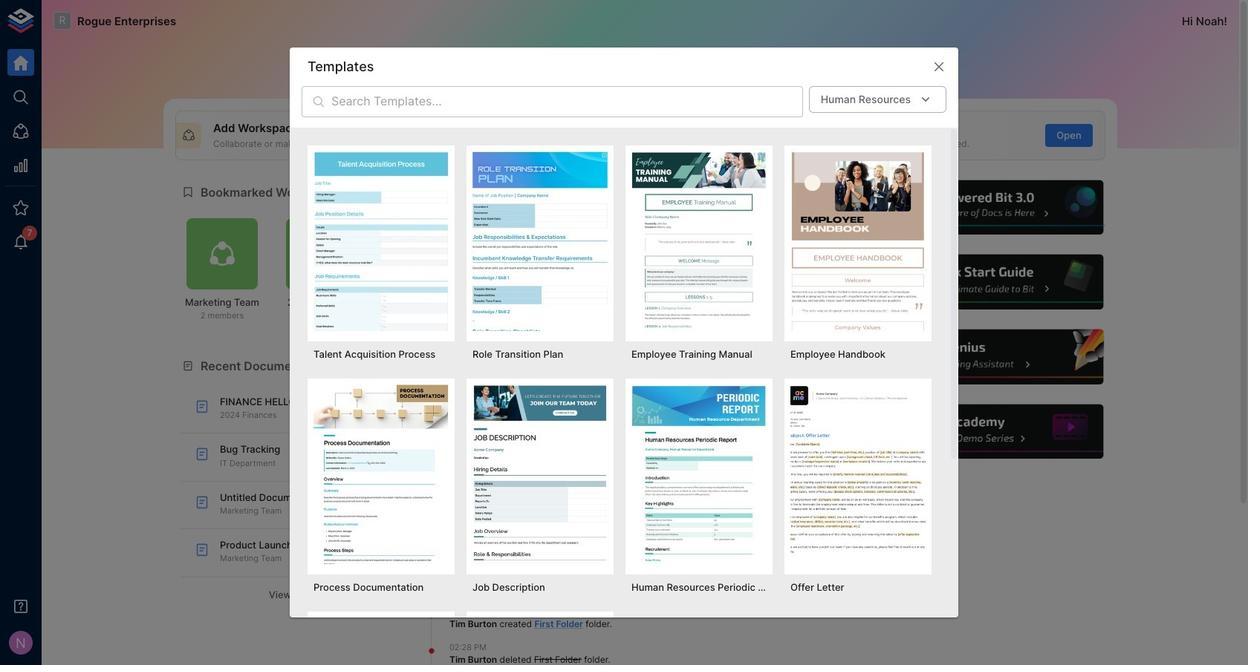 Task type: vqa. For each thing, say whether or not it's contained in the screenshot.
'Performance Improvement Plan' image
yes



Task type: locate. For each thing, give the bounding box(es) containing it.
3 help image from the top
[[882, 328, 1106, 387]]

help image
[[882, 178, 1106, 237], [882, 253, 1106, 312], [882, 328, 1106, 387], [882, 403, 1106, 462]]

2 help image from the top
[[882, 253, 1106, 312]]

process documentation image
[[314, 385, 449, 565]]

employee training manual image
[[632, 151, 767, 332]]

human resources periodic report image
[[632, 385, 767, 565]]

dialog
[[290, 47, 958, 666]]

Search Templates... text field
[[331, 86, 803, 117]]

role transition plan image
[[473, 151, 608, 332]]

4 help image from the top
[[882, 403, 1106, 462]]



Task type: describe. For each thing, give the bounding box(es) containing it.
talent acquisition process image
[[314, 151, 449, 332]]

employee handbook acknowledgement form image
[[473, 618, 608, 666]]

employee handbook image
[[791, 151, 926, 332]]

offer letter image
[[791, 385, 926, 565]]

job description image
[[473, 385, 608, 565]]

performance improvement plan image
[[314, 618, 449, 666]]

1 help image from the top
[[882, 178, 1106, 237]]



